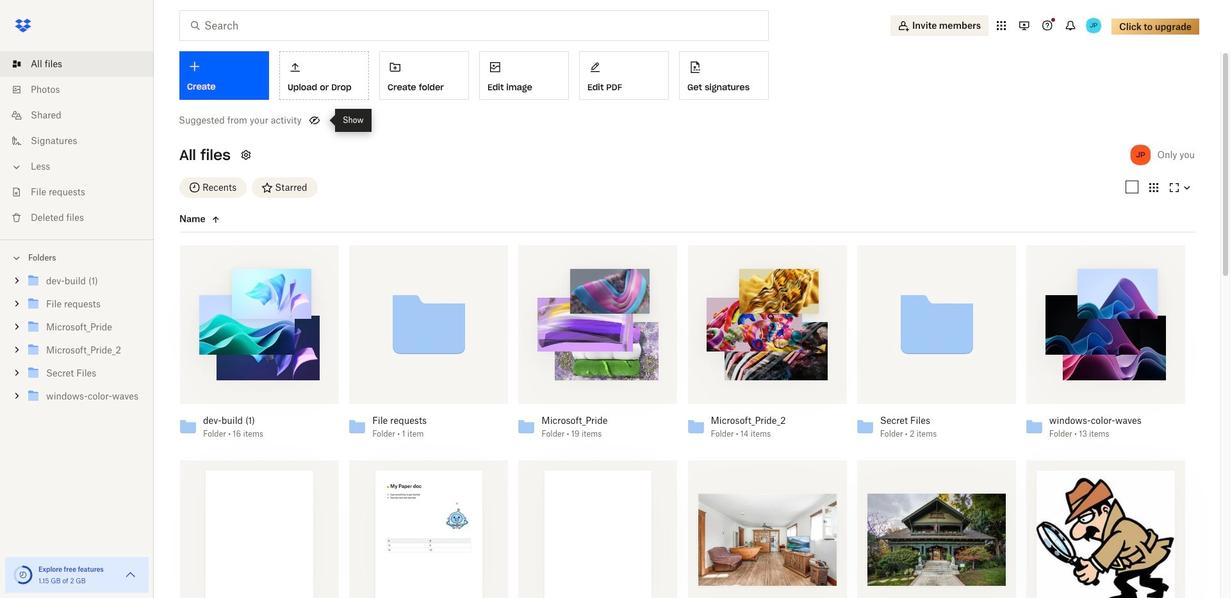 Task type: vqa. For each thing, say whether or not it's contained in the screenshot.
File, _ My Paper doc.paper row
yes



Task type: describe. For each thing, give the bounding box(es) containing it.
file, _ getting started with dropbox paper.paper row
[[180, 461, 339, 598]]

folder, microsoft_pride row
[[513, 245, 678, 448]]

folder settings image
[[238, 147, 254, 163]]

file, 52f9044b7e2655d26eb85c0b2abdc392-uncropped_scaled_within_1536_1152.webp row
[[688, 461, 847, 598]]

quota usage progress bar
[[13, 565, 33, 586]]

folder, dev-build (1) row
[[175, 245, 339, 448]]

dropbox image
[[10, 13, 36, 38]]



Task type: locate. For each thing, give the bounding box(es) containing it.
folder, secret files row
[[852, 245, 1016, 448]]

file, _ my paper doc.paper row
[[349, 461, 508, 598]]

list
[[0, 44, 154, 240]]

quota usage image
[[13, 565, 33, 586]]

folder, microsoft_pride_2 row
[[683, 245, 847, 448]]

folder, file requests row
[[344, 245, 508, 448]]

file, 1703238.jpg row
[[1026, 461, 1185, 598]]

group
[[0, 267, 154, 418]]

folder, windows-color-waves row
[[1021, 245, 1185, 448]]

Search in folder "Dropbox" text field
[[204, 18, 742, 33]]

file, 4570_university_ave____pierre_galant_1.0.jpg row
[[857, 461, 1016, 598]]

file, ☑️ james's to-dos.paper row
[[519, 461, 678, 598]]

list item
[[0, 51, 154, 77]]

less image
[[10, 161, 23, 174]]



